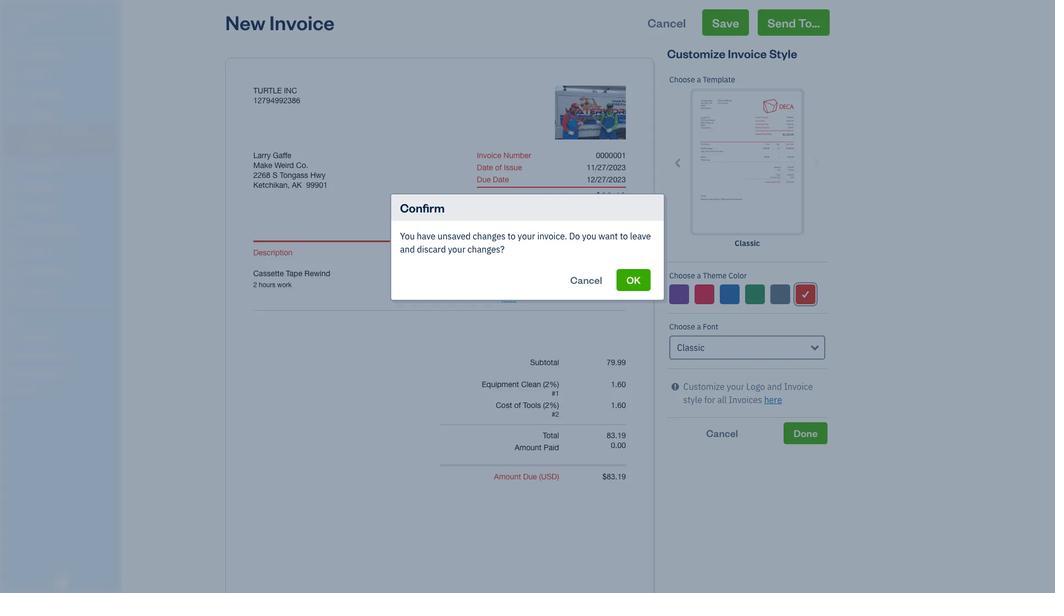 Task type: vqa. For each thing, say whether or not it's contained in the screenshot.
Expenses to the top
no



Task type: locate. For each thing, give the bounding box(es) containing it.
(
[[522, 193, 524, 202], [539, 473, 541, 482]]

0 vertical spatial a
[[697, 75, 701, 85]]

here
[[765, 395, 783, 406]]

1 vertical spatial amount
[[515, 444, 542, 453]]

to
[[508, 231, 516, 242], [620, 231, 628, 242]]

ok button
[[617, 269, 651, 291]]

(2%)
[[543, 381, 559, 389], [543, 401, 559, 410]]

0 horizontal spatial inc
[[42, 10, 58, 21]]

turtle inside turtle inc owner
[[9, 10, 40, 21]]

a left theme
[[697, 271, 701, 281]]

amount
[[477, 193, 504, 202], [515, 444, 542, 453], [494, 473, 521, 482]]

a
[[697, 75, 701, 85], [697, 271, 701, 281], [697, 322, 701, 332]]

choose a template element
[[668, 67, 828, 263]]

cancel inside confirm dialog
[[571, 274, 603, 286]]

larry gaffe make weird co. 2268 s tongass hwy ketchikan, ak  99901
[[253, 151, 328, 190]]

2 vertical spatial amount
[[494, 473, 521, 482]]

equipment
[[482, 381, 519, 389]]

changes
[[473, 231, 506, 242]]

customize for customize invoice style
[[668, 46, 726, 61]]

total amount paid
[[515, 432, 559, 453]]

$83.19
[[596, 191, 626, 202], [603, 473, 626, 482]]

tongass
[[280, 171, 308, 180]]

1 vertical spatial cancel
[[571, 274, 603, 286]]

amount due ( usd )
[[477, 193, 542, 202], [494, 473, 559, 482]]

estimate image
[[7, 90, 20, 101]]

cancel button for save
[[638, 9, 696, 36]]

inc inside turtle inc owner
[[42, 10, 58, 21]]

due down due date
[[506, 193, 520, 202]]

Line Total (USD) text field
[[602, 269, 626, 278]]

0 horizontal spatial due
[[477, 175, 491, 184]]

color
[[729, 271, 747, 281]]

a left template
[[697, 75, 701, 85]]

0 horizontal spatial )
[[540, 193, 542, 202]]

1 horizontal spatial your
[[518, 231, 536, 242]]

0 vertical spatial usd
[[524, 193, 540, 202]]

choose
[[670, 75, 696, 85], [670, 271, 696, 281], [670, 322, 696, 332]]

0 horizontal spatial and
[[400, 244, 415, 255]]

1 horizontal spatial )
[[557, 473, 559, 482]]

2 horizontal spatial your
[[727, 382, 745, 393]]

0 vertical spatial cancel button
[[638, 9, 696, 36]]

0 horizontal spatial usd
[[524, 193, 540, 202]]

1 horizontal spatial turtle
[[253, 86, 282, 95]]

0 vertical spatial date
[[477, 163, 493, 172]]

customize for customize your logo and invoice style for all invoices
[[684, 382, 725, 393]]

customize invoice style
[[668, 46, 798, 61]]

2 vertical spatial cancel
[[707, 427, 739, 440]]

make
[[253, 161, 272, 170]]

logo
[[747, 382, 766, 393]]

1.60
[[611, 381, 626, 389], [611, 401, 626, 410]]

you
[[583, 231, 597, 242]]

0 vertical spatial and
[[400, 244, 415, 255]]

1 horizontal spatial to
[[620, 231, 628, 242]]

2 vertical spatial a
[[697, 322, 701, 332]]

1 horizontal spatial and
[[768, 382, 782, 393]]

project image
[[7, 204, 20, 215]]

0 horizontal spatial (
[[522, 193, 524, 202]]

gaffe
[[273, 151, 292, 160]]

your inside 'customize your logo and invoice style for all invoices'
[[727, 382, 745, 393]]

choose left theme
[[670, 271, 696, 281]]

2268
[[253, 171, 271, 180]]

) up invoice.
[[540, 193, 542, 202]]

( down total amount paid
[[539, 473, 541, 482]]

of
[[495, 163, 502, 172], [515, 401, 521, 410]]

2 vertical spatial choose
[[670, 322, 696, 332]]

of inside equipment clean (2%) # 1 cost of tools (2%) # 2
[[515, 401, 521, 410]]

template
[[703, 75, 736, 85]]

cancel button inside confirm dialog
[[561, 269, 613, 291]]

0 horizontal spatial of
[[495, 163, 502, 172]]

1 horizontal spatial of
[[515, 401, 521, 410]]

79.99
[[607, 359, 626, 367]]

chart image
[[7, 267, 20, 278]]

1 horizontal spatial cancel
[[648, 15, 686, 30]]

apps image
[[8, 316, 118, 324]]

1 vertical spatial (
[[539, 473, 541, 482]]

inc inside turtle inc 12794992386
[[284, 86, 297, 95]]

changes?
[[468, 244, 505, 255]]

0 horizontal spatial cancel
[[571, 274, 603, 286]]

2 1.60 from the top
[[611, 401, 626, 410]]

1 vertical spatial of
[[515, 401, 521, 410]]

0 vertical spatial )
[[540, 193, 542, 202]]

customize up choose a template
[[668, 46, 726, 61]]

1 to from the left
[[508, 231, 516, 242]]

1 vertical spatial choose
[[670, 271, 696, 281]]

customize up for
[[684, 382, 725, 393]]

and down you at the left of page
[[400, 244, 415, 255]]

1 vertical spatial #
[[552, 411, 556, 419]]

to up rate
[[508, 231, 516, 242]]

your up "invoices"
[[727, 382, 745, 393]]

due down total amount paid
[[523, 473, 537, 482]]

12794992386
[[253, 96, 301, 105]]

2 a from the top
[[697, 271, 701, 281]]

and inside you have unsaved changes to your invoice. do you want to leave and discard your changes?
[[400, 244, 415, 255]]

1 horizontal spatial usd
[[541, 473, 557, 482]]

a left 'font'
[[697, 322, 701, 332]]

owner
[[9, 22, 29, 30]]

)
[[540, 193, 542, 202], [557, 473, 559, 482]]

# up 2
[[552, 390, 556, 398]]

1 vertical spatial cancel button
[[561, 269, 613, 291]]

1 vertical spatial customize
[[684, 382, 725, 393]]

( down issue
[[522, 193, 524, 202]]

choose left template
[[670, 75, 696, 85]]

invoice.
[[538, 231, 568, 242]]

weird
[[275, 161, 294, 170]]

1 vertical spatial date
[[493, 175, 509, 184]]

2 horizontal spatial due
[[523, 473, 537, 482]]

your left invoice.
[[518, 231, 536, 242]]

choose left 'font'
[[670, 322, 696, 332]]

ok
[[627, 274, 641, 286]]

1 vertical spatial usd
[[541, 473, 557, 482]]

money image
[[7, 246, 20, 257]]

you have unsaved changes to your invoice. do you want to leave and discard your changes?
[[400, 231, 651, 255]]

tools
[[523, 401, 541, 410]]

2 vertical spatial due
[[523, 473, 537, 482]]

due
[[477, 175, 491, 184], [506, 193, 520, 202], [523, 473, 537, 482]]

2 choose from the top
[[670, 271, 696, 281]]

1 choose from the top
[[670, 75, 696, 85]]

turtle
[[9, 10, 40, 21], [253, 86, 282, 95]]

to right the want on the top right of page
[[620, 231, 628, 242]]

expense image
[[7, 183, 20, 194]]

issue
[[504, 163, 522, 172]]

# up total
[[552, 411, 556, 419]]

1 vertical spatial inc
[[284, 86, 297, 95]]

and up here link on the right bottom
[[768, 382, 782, 393]]

1 horizontal spatial inc
[[284, 86, 297, 95]]

bank connections image
[[8, 368, 118, 377]]

cancel
[[648, 15, 686, 30], [571, 274, 603, 286], [707, 427, 739, 440]]

larry
[[253, 151, 271, 160]]

due date
[[477, 175, 509, 184]]

0 vertical spatial 1.60
[[611, 381, 626, 389]]

inc
[[42, 10, 58, 21], [284, 86, 297, 95]]

invoice inside 'customize your logo and invoice style for all invoices'
[[785, 382, 814, 393]]

0 vertical spatial #
[[552, 390, 556, 398]]

amount down total amount paid
[[494, 473, 521, 482]]

you
[[400, 231, 415, 242]]

inc for turtle inc 12794992386
[[284, 86, 297, 95]]

amount left paid
[[515, 444, 542, 453]]

1 vertical spatial and
[[768, 382, 782, 393]]

turtle inside turtle inc 12794992386
[[253, 86, 282, 95]]

your down unsaved
[[448, 244, 466, 255]]

1.60 up 83.19
[[611, 401, 626, 410]]

0 vertical spatial cancel
[[648, 15, 686, 30]]

choose for choose a theme color
[[670, 271, 696, 281]]

freshbooks image
[[52, 576, 69, 589]]

1 horizontal spatial due
[[506, 193, 520, 202]]

to...
[[799, 15, 820, 30]]

2 (2%) from the top
[[543, 401, 559, 410]]

1 vertical spatial turtle
[[253, 86, 282, 95]]

0 horizontal spatial to
[[508, 231, 516, 242]]

font
[[703, 322, 719, 332]]

1 a from the top
[[697, 75, 701, 85]]

1 vertical spatial a
[[697, 271, 701, 281]]

cancel for save
[[648, 15, 686, 30]]

0 vertical spatial inc
[[42, 10, 58, 21]]

1 # from the top
[[552, 390, 556, 398]]

invoice
[[270, 9, 335, 35], [728, 46, 767, 61], [477, 151, 502, 160], [785, 382, 814, 393]]

0 vertical spatial customize
[[668, 46, 726, 61]]

here link
[[765, 395, 783, 406]]

invoice image
[[7, 111, 20, 122]]

amount down due date
[[477, 193, 504, 202]]

a for template
[[697, 75, 701, 85]]

date up due date
[[477, 163, 493, 172]]

0 horizontal spatial turtle
[[9, 10, 40, 21]]

0 vertical spatial choose
[[670, 75, 696, 85]]

confirm
[[400, 200, 445, 216]]

a for font
[[697, 322, 701, 332]]

3 choose from the top
[[670, 322, 696, 332]]

amount due ( usd ) down total amount paid
[[494, 473, 559, 482]]

99901
[[306, 181, 328, 190]]

unsaved
[[438, 231, 471, 242]]

choose for choose a font
[[670, 322, 696, 332]]

report image
[[7, 288, 20, 299]]

send to...
[[768, 15, 820, 30]]

1 vertical spatial )
[[557, 473, 559, 482]]

customize your logo and invoice style for all invoices
[[684, 382, 814, 406]]

Enter an Invoice # text field
[[596, 151, 626, 160]]

0 horizontal spatial your
[[448, 244, 466, 255]]

1 vertical spatial (2%)
[[543, 401, 559, 410]]

turtle up owner
[[9, 10, 40, 21]]

client image
[[7, 69, 20, 80]]

date
[[477, 163, 493, 172], [493, 175, 509, 184]]

and
[[400, 244, 415, 255], [768, 382, 782, 393]]

#
[[552, 390, 556, 398], [552, 411, 556, 419]]

usd
[[524, 193, 540, 202], [541, 473, 557, 482]]

1.60 down 79.99
[[611, 381, 626, 389]]

number
[[504, 151, 532, 160]]

of right cost
[[515, 401, 521, 410]]

1 horizontal spatial (
[[539, 473, 541, 482]]

0 vertical spatial turtle
[[9, 10, 40, 21]]

3 a from the top
[[697, 322, 701, 332]]

your
[[518, 231, 536, 242], [448, 244, 466, 255], [727, 382, 745, 393]]

co.
[[296, 161, 308, 170]]

1 vertical spatial due
[[506, 193, 520, 202]]

0 vertical spatial $83.19
[[596, 191, 626, 202]]

$83.19 down the issue date in mm/dd/yyyy format text field
[[596, 191, 626, 202]]

1 vertical spatial 1.60
[[611, 401, 626, 410]]

of up due date
[[495, 163, 502, 172]]

date down "date of issue"
[[493, 175, 509, 184]]

cancel button
[[638, 9, 696, 36], [561, 269, 613, 291], [668, 423, 778, 445]]

usd up invoice.
[[524, 193, 540, 202]]

0 vertical spatial (2%)
[[543, 381, 559, 389]]

theme
[[703, 271, 727, 281]]

) down paid
[[557, 473, 559, 482]]

due down "date of issue"
[[477, 175, 491, 184]]

(2%) up "1" on the right bottom of the page
[[543, 381, 559, 389]]

paid
[[544, 444, 559, 453]]

(2%) up 2
[[543, 401, 559, 410]]

2 vertical spatial your
[[727, 382, 745, 393]]

customize inside 'customize your logo and invoice style for all invoices'
[[684, 382, 725, 393]]

turtle up the '12794992386'
[[253, 86, 282, 95]]

0 vertical spatial due
[[477, 175, 491, 184]]

$83.19 down the 0.00
[[603, 473, 626, 482]]

1 vertical spatial amount due ( usd )
[[494, 473, 559, 482]]

0 vertical spatial amount due ( usd )
[[477, 193, 542, 202]]

previous image
[[673, 156, 685, 169]]

amount due ( usd ) down due date
[[477, 193, 542, 202]]

Enter an Item Description text field
[[253, 281, 461, 290]]

usd down paid
[[541, 473, 557, 482]]

hwy
[[311, 171, 326, 180]]



Task type: describe. For each thing, give the bounding box(es) containing it.
style
[[770, 46, 798, 61]]

2
[[556, 411, 559, 419]]

Item Quantity text field
[[555, 269, 571, 278]]

1 (2%) from the top
[[543, 381, 559, 389]]

choose a theme color
[[670, 271, 747, 281]]

invoices
[[729, 395, 763, 406]]

next image
[[811, 156, 823, 169]]

total
[[543, 432, 559, 440]]

done button
[[784, 423, 828, 445]]

choose a font
[[670, 322, 719, 332]]

description
[[253, 249, 293, 257]]

new invoice
[[225, 9, 335, 35]]

invoice number
[[477, 151, 532, 160]]

new
[[225, 9, 266, 35]]

leave
[[630, 231, 651, 242]]

exclamationcircle image
[[672, 381, 680, 394]]

have
[[417, 231, 436, 242]]

turtle for turtle inc owner
[[9, 10, 40, 21]]

save
[[713, 15, 740, 30]]

done
[[794, 427, 818, 440]]

cancel button for ok
[[561, 269, 613, 291]]

turtle for turtle inc 12794992386
[[253, 86, 282, 95]]

1
[[556, 390, 559, 398]]

style
[[684, 395, 703, 406]]

and inside 'customize your logo and invoice style for all invoices'
[[768, 382, 782, 393]]

1 1.60 from the top
[[611, 381, 626, 389]]

0 vertical spatial of
[[495, 163, 502, 172]]

1 vertical spatial $83.19
[[603, 473, 626, 482]]

items and services image
[[8, 351, 118, 360]]

amount inside total amount paid
[[515, 444, 542, 453]]

send
[[768, 15, 796, 30]]

inc for turtle inc owner
[[42, 10, 58, 21]]

send to... button
[[758, 9, 830, 36]]

cost
[[496, 401, 512, 410]]

0.00
[[611, 442, 626, 450]]

1 vertical spatial your
[[448, 244, 466, 255]]

2 # from the top
[[552, 411, 556, 419]]

choose a theme color element
[[667, 263, 829, 314]]

timer image
[[7, 225, 20, 236]]

choose a template
[[670, 75, 736, 85]]

choose for choose a template
[[670, 75, 696, 85]]

dashboard image
[[7, 48, 20, 59]]

all
[[718, 395, 727, 406]]

choose a font element
[[668, 314, 828, 370]]

Issue date in MM/DD/YYYY format text field
[[555, 163, 635, 172]]

2 vertical spatial cancel button
[[668, 423, 778, 445]]

save button
[[703, 9, 750, 36]]

subtotal
[[530, 359, 559, 367]]

confirm dialog
[[0, 180, 1056, 315]]

do
[[570, 231, 580, 242]]

cancel for ok
[[571, 274, 603, 286]]

s
[[273, 171, 278, 180]]

discard
[[417, 244, 446, 255]]

equipment clean (2%) # 1 cost of tools (2%) # 2
[[482, 381, 559, 419]]

payment image
[[7, 162, 20, 173]]

83.19
[[607, 432, 626, 440]]

classic
[[735, 239, 760, 249]]

turtle inc owner
[[9, 10, 58, 30]]

clean
[[522, 381, 541, 389]]

0 vertical spatial amount
[[477, 193, 504, 202]]

0 vertical spatial (
[[522, 193, 524, 202]]

2 horizontal spatial cancel
[[707, 427, 739, 440]]

for
[[705, 395, 716, 406]]

a for theme
[[697, 271, 701, 281]]

date of issue
[[477, 163, 522, 172]]

0 vertical spatial your
[[518, 231, 536, 242]]

2 to from the left
[[620, 231, 628, 242]]

team members image
[[8, 333, 118, 342]]

main element
[[0, 0, 148, 594]]

want
[[599, 231, 618, 242]]

ketchikan,
[[253, 181, 290, 190]]

settings image
[[8, 386, 118, 395]]

turtle inc 12794992386
[[253, 86, 301, 105]]

83.19 0.00
[[607, 432, 626, 450]]

rate
[[500, 249, 516, 257]]



